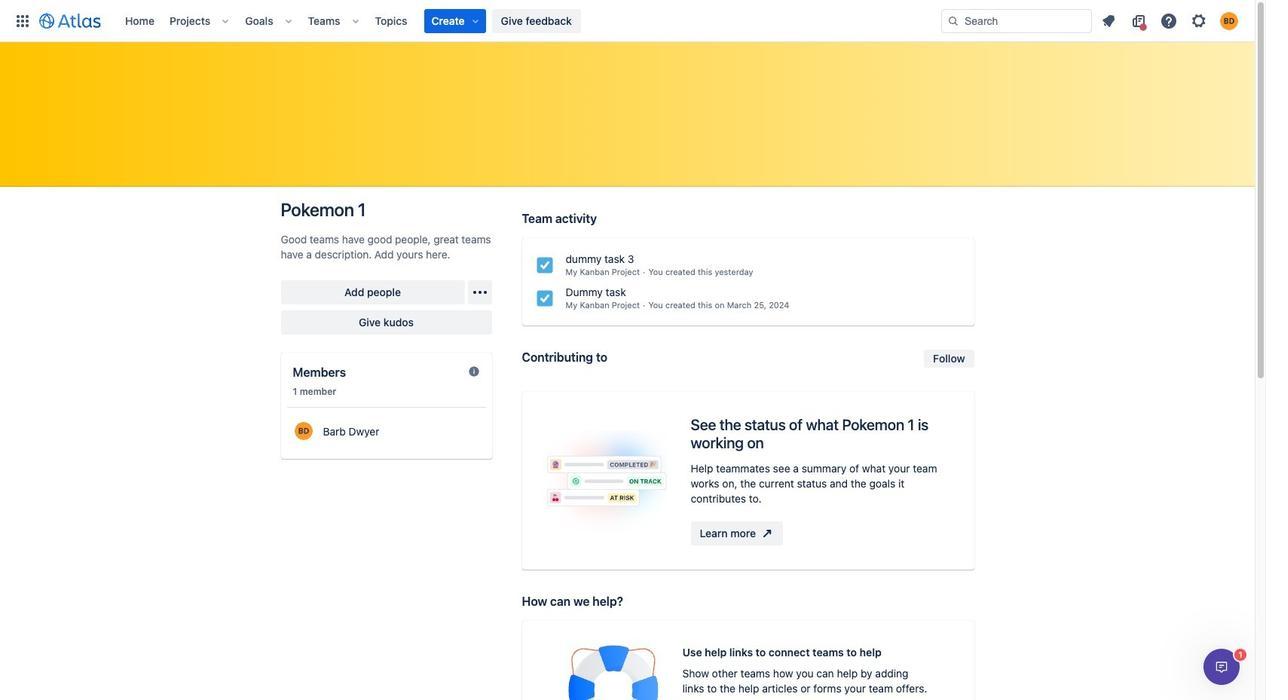 Task type: locate. For each thing, give the bounding box(es) containing it.
None search field
[[941, 9, 1092, 33]]

banner
[[0, 0, 1255, 42]]

Search field
[[941, 9, 1092, 33]]

switch to... image
[[14, 12, 32, 30]]

help image
[[1160, 12, 1178, 30]]



Task type: describe. For each thing, give the bounding box(es) containing it.
settings image
[[1190, 12, 1208, 30]]

top element
[[9, 0, 941, 42]]

account image
[[1220, 12, 1238, 30]]

search image
[[947, 15, 959, 27]]

notifications image
[[1100, 12, 1118, 30]]

actions image
[[471, 283, 489, 301]]



Task type: vqa. For each thing, say whether or not it's contained in the screenshot.
search field
yes



